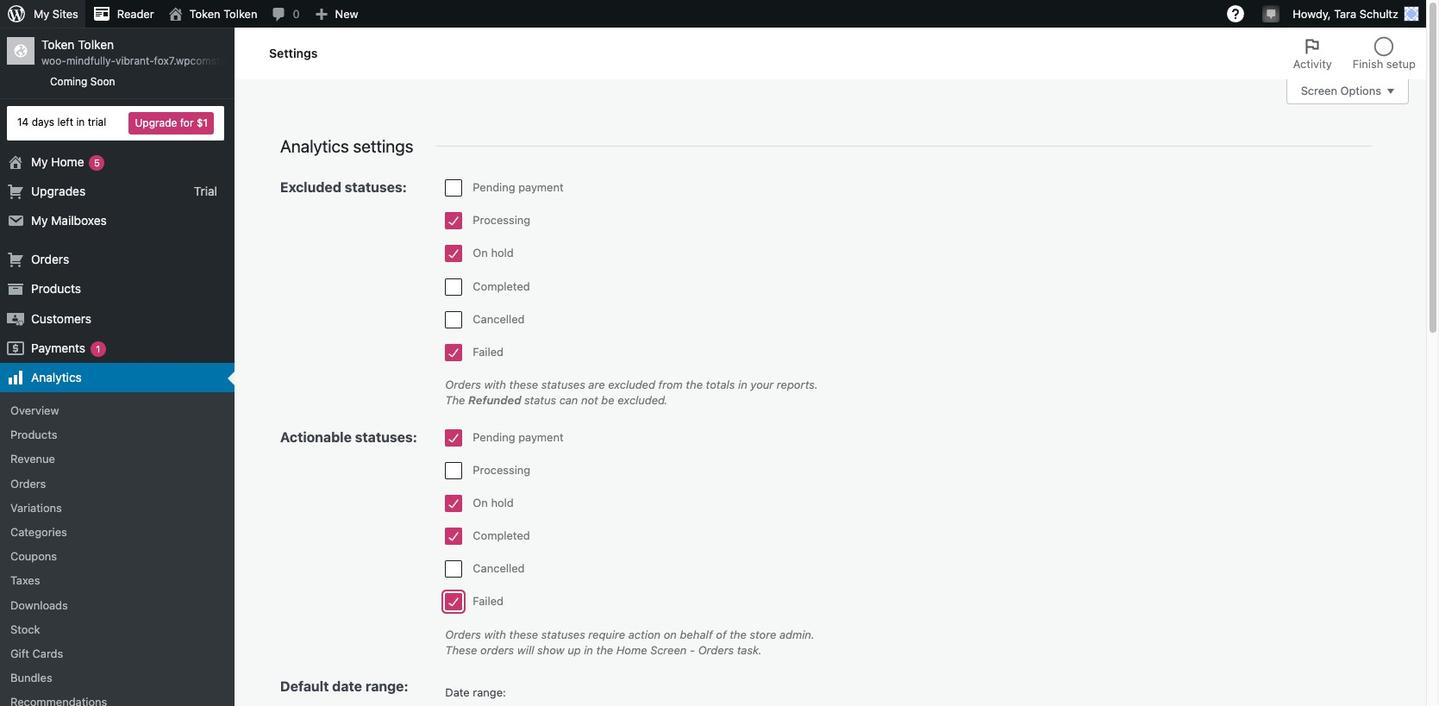 Task type: vqa. For each thing, say whether or not it's contained in the screenshot.
On hold in "Actionable statuses:" element
yes



Task type: locate. For each thing, give the bounding box(es) containing it.
1 failed from the top
[[473, 345, 504, 359]]

1 vertical spatial screen
[[650, 643, 687, 657]]

0 vertical spatial processing
[[473, 213, 530, 227]]

home down action
[[616, 643, 647, 657]]

hold for actionable statuses:
[[491, 496, 514, 509]]

processing inside the actionable statuses: 'element'
[[473, 463, 530, 477]]

0 vertical spatial payment
[[518, 180, 564, 194]]

1 horizontal spatial screen
[[1301, 84, 1337, 98]]

not
[[581, 393, 598, 407]]

these for actionable statuses:
[[509, 627, 538, 641]]

0 vertical spatial in
[[76, 116, 85, 129]]

token inside token tolken woo-mindfully-vibrant-fox7.wpcomstaging.com coming soon
[[41, 37, 75, 52]]

failed inside excluded statuses: element
[[473, 345, 504, 359]]

on hold inside the actionable statuses: 'element'
[[473, 496, 514, 509]]

0 horizontal spatial tolken
[[78, 37, 114, 52]]

failed for excluded statuses:
[[473, 345, 504, 359]]

1 vertical spatial home
[[616, 643, 647, 657]]

on hold checkbox inside excluded statuses: element
[[445, 245, 462, 262]]

products link up 1
[[0, 274, 235, 304]]

be
[[601, 393, 614, 407]]

0 horizontal spatial analytics
[[31, 370, 82, 384]]

completed right completed checkbox
[[473, 529, 530, 542]]

1 vertical spatial statuses
[[541, 627, 585, 641]]

1 pending payment checkbox from the top
[[445, 179, 462, 197]]

payment for excluded statuses:
[[518, 180, 564, 194]]

in inside orders with these statuses are excluded from the totals in your reports. the
[[738, 378, 747, 392]]

mailboxes
[[51, 213, 107, 228]]

analytics link
[[0, 363, 235, 392]]

orders link down my mailboxes link
[[0, 245, 235, 274]]

these inside orders with these statuses require action on behalf of the store admin. these orders will show up in the home screen - orders task.
[[509, 627, 538, 641]]

task.
[[737, 643, 762, 657]]

on inside excluded statuses: element
[[473, 246, 488, 260]]

on inside 'element'
[[473, 496, 488, 509]]

statuses inside orders with these statuses require action on behalf of the store admin. these orders will show up in the home screen - orders task.
[[541, 627, 585, 641]]

in inside navigation
[[76, 116, 85, 129]]

in
[[76, 116, 85, 129], [738, 378, 747, 392], [584, 643, 593, 657]]

cancelled right cancelled option
[[473, 312, 525, 326]]

finish setup
[[1353, 57, 1416, 71]]

1 vertical spatial pending
[[473, 430, 515, 444]]

1 vertical spatial failed checkbox
[[445, 594, 462, 611]]

pending payment checkbox inside the actionable statuses: 'element'
[[445, 429, 462, 446]]

my down upgrades
[[31, 213, 48, 228]]

with inside orders with these statuses require action on behalf of the store admin. these orders will show up in the home screen - orders task.
[[484, 627, 506, 641]]

analytics settings
[[280, 136, 413, 156]]

tolken inside token tolken woo-mindfully-vibrant-fox7.wpcomstaging.com coming soon
[[78, 37, 114, 52]]

1 vertical spatial cancelled
[[473, 562, 525, 575]]

0 vertical spatial on hold checkbox
[[445, 245, 462, 262]]

0 vertical spatial statuses:
[[345, 179, 407, 195]]

my mailboxes
[[31, 213, 107, 228]]

0 horizontal spatial in
[[76, 116, 85, 129]]

payment inside excluded statuses: element
[[518, 180, 564, 194]]

0 vertical spatial analytics
[[280, 136, 349, 156]]

home inside orders with these statuses require action on behalf of the store admin. these orders will show up in the home screen - orders task.
[[616, 643, 647, 657]]

revenue
[[10, 452, 55, 466]]

1 on hold from the top
[[473, 246, 514, 260]]

2 on hold from the top
[[473, 496, 514, 509]]

0 vertical spatial my
[[34, 7, 49, 21]]

these up will
[[509, 627, 538, 641]]

failed
[[473, 345, 504, 359], [473, 594, 504, 608]]

1 vertical spatial pending payment checkbox
[[445, 429, 462, 446]]

products link down analytics link
[[0, 423, 235, 447]]

notification image
[[1264, 6, 1278, 20]]

1 pending payment from the top
[[473, 180, 564, 194]]

orders down of
[[698, 643, 734, 657]]

statuses up up
[[541, 627, 585, 641]]

analytics down payments
[[31, 370, 82, 384]]

2 these from the top
[[509, 627, 538, 641]]

0 vertical spatial pending
[[473, 180, 515, 194]]

0 vertical spatial products
[[31, 281, 81, 296]]

my up upgrades
[[31, 154, 48, 169]]

home
[[51, 154, 84, 169], [616, 643, 647, 657]]

tab list
[[1283, 28, 1426, 79]]

0 vertical spatial products link
[[0, 274, 235, 304]]

processing for actionable statuses:
[[473, 463, 530, 477]]

with up refunded
[[484, 378, 506, 392]]

0 vertical spatial pending payment
[[473, 180, 564, 194]]

1 these from the top
[[509, 378, 538, 392]]

completed inside the actionable statuses: 'element'
[[473, 529, 530, 542]]

analytics up excluded
[[280, 136, 349, 156]]

screen inside 'dropdown button'
[[1301, 84, 1337, 98]]

failed checkbox inside excluded statuses: element
[[445, 344, 462, 361]]

2 vertical spatial in
[[584, 643, 593, 657]]

on for actionable statuses:
[[473, 496, 488, 509]]

2 vertical spatial my
[[31, 213, 48, 228]]

pending payment
[[473, 180, 564, 194], [473, 430, 564, 444]]

Pending payment checkbox
[[445, 179, 462, 197], [445, 429, 462, 446]]

refunded status can not be excluded.
[[468, 393, 668, 407]]

setup
[[1386, 57, 1416, 71]]

the right of
[[730, 627, 747, 641]]

0 vertical spatial the
[[686, 378, 703, 392]]

1 horizontal spatial the
[[686, 378, 703, 392]]

on hold checkbox up completed checkbox
[[445, 495, 462, 512]]

in right up
[[584, 643, 593, 657]]

analytics for analytics
[[31, 370, 82, 384]]

2 completed from the top
[[473, 529, 530, 542]]

require
[[588, 627, 625, 641]]

1 vertical spatial products link
[[0, 423, 235, 447]]

screen
[[1301, 84, 1337, 98], [650, 643, 687, 657]]

0 vertical spatial these
[[509, 378, 538, 392]]

1 vertical spatial analytics
[[31, 370, 82, 384]]

failed up orders
[[473, 594, 504, 608]]

2 horizontal spatial the
[[730, 627, 747, 641]]

1 horizontal spatial token
[[189, 7, 220, 21]]

cancelled right cancelled checkbox at left
[[473, 562, 525, 575]]

Failed checkbox
[[445, 344, 462, 361], [445, 594, 462, 611]]

tolken for token tolken woo-mindfully-vibrant-fox7.wpcomstaging.com coming soon
[[78, 37, 114, 52]]

my inside my mailboxes link
[[31, 213, 48, 228]]

the right from
[[686, 378, 703, 392]]

in inside orders with these statuses require action on behalf of the store admin. these orders will show up in the home screen - orders task.
[[584, 643, 593, 657]]

processing checkbox up completed option
[[445, 212, 462, 230]]

in right left
[[76, 116, 85, 129]]

my for my mailboxes
[[31, 213, 48, 228]]

On hold checkbox
[[445, 245, 462, 262], [445, 495, 462, 512]]

token for token tolken
[[189, 7, 220, 21]]

1 statuses from the top
[[541, 378, 585, 392]]

pending payment checkbox inside excluded statuses: element
[[445, 179, 462, 197]]

completed inside excluded statuses: element
[[473, 279, 530, 293]]

0 vertical spatial with
[[484, 378, 506, 392]]

hold inside the actionable statuses: 'element'
[[491, 496, 514, 509]]

Completed checkbox
[[445, 278, 462, 295]]

0 vertical spatial processing checkbox
[[445, 212, 462, 230]]

these up 'status'
[[509, 378, 538, 392]]

2 products link from the top
[[0, 423, 235, 447]]

these
[[445, 643, 477, 657]]

1 failed checkbox from the top
[[445, 344, 462, 361]]

failed checkbox inside the actionable statuses: 'element'
[[445, 594, 462, 611]]

processing checkbox for excluded statuses:
[[445, 212, 462, 230]]

statuses for excluded statuses:
[[541, 378, 585, 392]]

these inside orders with these statuses are excluded from the totals in your reports. the
[[509, 378, 538, 392]]

2 failed from the top
[[473, 594, 504, 608]]

with inside orders with these statuses are excluded from the totals in your reports. the
[[484, 378, 506, 392]]

bundles
[[10, 671, 52, 685]]

pending inside excluded statuses: element
[[473, 180, 515, 194]]

failed checkbox down cancelled checkbox at left
[[445, 594, 462, 611]]

orders with these statuses require action on behalf of the store admin. these orders will show up in the home screen - orders task.
[[445, 627, 815, 657]]

cancelled inside excluded statuses: element
[[473, 312, 525, 326]]

0 horizontal spatial screen
[[650, 643, 687, 657]]

stock link
[[0, 617, 235, 641]]

0 vertical spatial statuses
[[541, 378, 585, 392]]

payment for actionable statuses:
[[518, 430, 564, 444]]

1 processing checkbox from the top
[[445, 212, 462, 230]]

1 completed from the top
[[473, 279, 530, 293]]

:
[[503, 685, 506, 699]]

1 vertical spatial products
[[10, 428, 57, 442]]

sites
[[52, 7, 78, 21]]

settings
[[269, 46, 318, 60]]

1 horizontal spatial tolken
[[224, 7, 257, 21]]

1 horizontal spatial analytics
[[280, 136, 349, 156]]

upgrade for $1
[[135, 116, 208, 129]]

the
[[445, 393, 465, 407]]

in left your
[[738, 378, 747, 392]]

reports.
[[777, 378, 818, 392]]

processing inside excluded statuses: element
[[473, 213, 530, 227]]

1 vertical spatial orders link
[[0, 471, 235, 496]]

statuses: right actionable
[[355, 429, 417, 444]]

0 vertical spatial pending payment checkbox
[[445, 179, 462, 197]]

tolken up mindfully-
[[78, 37, 114, 52]]

1 vertical spatial payment
[[518, 430, 564, 444]]

the down require on the left of the page
[[596, 643, 613, 657]]

0 horizontal spatial home
[[51, 154, 84, 169]]

token tolken woo-mindfully-vibrant-fox7.wpcomstaging.com coming soon
[[41, 37, 271, 88]]

reader link
[[85, 0, 161, 28]]

analytics
[[280, 136, 349, 156], [31, 370, 82, 384]]

activity
[[1293, 57, 1332, 71]]

pending payment inside excluded statuses: element
[[473, 180, 564, 194]]

cancelled inside the actionable statuses: 'element'
[[473, 562, 525, 575]]

on hold inside excluded statuses: element
[[473, 246, 514, 260]]

2 on hold checkbox from the top
[[445, 495, 462, 512]]

orders link
[[0, 245, 235, 274], [0, 471, 235, 496]]

failed inside the actionable statuses: 'element'
[[473, 594, 504, 608]]

1 vertical spatial on
[[473, 496, 488, 509]]

0 vertical spatial tolken
[[224, 7, 257, 21]]

token
[[189, 7, 220, 21], [41, 37, 75, 52]]

token tolken link
[[161, 0, 264, 28]]

downloads
[[10, 598, 68, 612]]

refunded
[[468, 393, 521, 407]]

1 vertical spatial processing
[[473, 463, 530, 477]]

0 vertical spatial orders link
[[0, 245, 235, 274]]

1 vertical spatial the
[[730, 627, 747, 641]]

2 failed checkbox from the top
[[445, 594, 462, 611]]

1 cancelled from the top
[[473, 312, 525, 326]]

tolken left 0 link
[[224, 7, 257, 21]]

2 processing checkbox from the top
[[445, 462, 462, 479]]

completed right completed option
[[473, 279, 530, 293]]

orders link up categories link
[[0, 471, 235, 496]]

failed up refunded
[[473, 345, 504, 359]]

1 processing from the top
[[473, 213, 530, 227]]

statuses: for actionable statuses:
[[355, 429, 417, 444]]

on hold
[[473, 246, 514, 260], [473, 496, 514, 509]]

1 horizontal spatial in
[[584, 643, 593, 657]]

date
[[332, 679, 362, 694]]

hold
[[491, 246, 514, 260], [491, 496, 514, 509]]

1 vertical spatial on hold
[[473, 496, 514, 509]]

0 horizontal spatial the
[[596, 643, 613, 657]]

0 vertical spatial screen
[[1301, 84, 1337, 98]]

on for excluded statuses:
[[473, 246, 488, 260]]

processing for excluded statuses:
[[473, 213, 530, 227]]

vibrant-
[[116, 54, 154, 67]]

token up woo-
[[41, 37, 75, 52]]

these
[[509, 378, 538, 392], [509, 627, 538, 641]]

2 cancelled from the top
[[473, 562, 525, 575]]

on hold checkbox up completed option
[[445, 245, 462, 262]]

1 with from the top
[[484, 378, 506, 392]]

taxes
[[10, 574, 40, 588]]

customers
[[31, 311, 91, 325]]

1
[[96, 343, 100, 354]]

on hold checkbox for excluded statuses:
[[445, 245, 462, 262]]

1 payment from the top
[[518, 180, 564, 194]]

pending payment for excluded statuses:
[[473, 180, 564, 194]]

0 vertical spatial failed checkbox
[[445, 344, 462, 361]]

on hold checkbox inside the actionable statuses: 'element'
[[445, 495, 462, 512]]

my left sites
[[34, 7, 49, 21]]

1 hold from the top
[[491, 246, 514, 260]]

screen down activity in the right top of the page
[[1301, 84, 1337, 98]]

1 on hold checkbox from the top
[[445, 245, 462, 262]]

0 vertical spatial token
[[189, 7, 220, 21]]

reader
[[117, 7, 154, 21]]

2 on from the top
[[473, 496, 488, 509]]

statuses up refunded status can not be excluded.
[[541, 378, 585, 392]]

statuses: down settings
[[345, 179, 407, 195]]

2 hold from the top
[[491, 496, 514, 509]]

hold inside excluded statuses: element
[[491, 246, 514, 260]]

1 vertical spatial token
[[41, 37, 75, 52]]

1 pending from the top
[[473, 180, 515, 194]]

cancelled for excluded statuses:
[[473, 312, 525, 326]]

home left 5
[[51, 154, 84, 169]]

Completed checkbox
[[445, 528, 462, 545]]

tolken inside toolbar navigation
[[224, 7, 257, 21]]

1 vertical spatial tolken
[[78, 37, 114, 52]]

1 vertical spatial on hold checkbox
[[445, 495, 462, 512]]

1 on from the top
[[473, 246, 488, 260]]

0 horizontal spatial token
[[41, 37, 75, 52]]

2 payment from the top
[[518, 430, 564, 444]]

0 vertical spatial on hold
[[473, 246, 514, 260]]

2 with from the top
[[484, 627, 506, 641]]

2 pending payment from the top
[[473, 430, 564, 444]]

pending payment inside the actionable statuses: 'element'
[[473, 430, 564, 444]]

with up orders
[[484, 627, 506, 641]]

2 statuses from the top
[[541, 627, 585, 641]]

fox7.wpcomstaging.com
[[154, 54, 271, 67]]

0 vertical spatial completed
[[473, 279, 530, 293]]

0 vertical spatial home
[[51, 154, 84, 169]]

orders
[[480, 643, 514, 657]]

1 vertical spatial completed
[[473, 529, 530, 542]]

1 vertical spatial statuses:
[[355, 429, 417, 444]]

statuses: for excluded statuses:
[[345, 179, 407, 195]]

2 orders link from the top
[[0, 471, 235, 496]]

processing checkbox inside the actionable statuses: 'element'
[[445, 462, 462, 479]]

analytics inside main menu navigation
[[31, 370, 82, 384]]

orders up 'the'
[[445, 378, 481, 392]]

0 vertical spatial hold
[[491, 246, 514, 260]]

0 vertical spatial on
[[473, 246, 488, 260]]

1 vertical spatial processing checkbox
[[445, 462, 462, 479]]

analytics for analytics settings
[[280, 136, 349, 156]]

0 vertical spatial cancelled
[[473, 312, 525, 326]]

excluded statuses: element
[[445, 179, 830, 377]]

statuses inside orders with these statuses are excluded from the totals in your reports. the
[[541, 378, 585, 392]]

1 vertical spatial these
[[509, 627, 538, 641]]

screen down 'on'
[[650, 643, 687, 657]]

status
[[524, 393, 556, 407]]

orders
[[31, 252, 69, 267], [445, 378, 481, 392], [10, 476, 46, 490], [445, 627, 481, 641], [698, 643, 734, 657]]

my inside "my sites" link
[[34, 7, 49, 21]]

completed for actionable statuses:
[[473, 529, 530, 542]]

2 horizontal spatial in
[[738, 378, 747, 392]]

1 horizontal spatial home
[[616, 643, 647, 657]]

woo-
[[41, 54, 66, 67]]

my mailboxes link
[[0, 206, 235, 236]]

upgrade for $1 button
[[129, 112, 214, 134]]

products
[[31, 281, 81, 296], [10, 428, 57, 442]]

bundles link
[[0, 666, 235, 690]]

1 vertical spatial my
[[31, 154, 48, 169]]

1 vertical spatial hold
[[491, 496, 514, 509]]

up
[[568, 643, 581, 657]]

taxes link
[[0, 569, 235, 593]]

orders inside orders with these statuses are excluded from the totals in your reports. the
[[445, 378, 481, 392]]

failed checkbox down cancelled option
[[445, 344, 462, 361]]

0 vertical spatial failed
[[473, 345, 504, 359]]

2 pending payment checkbox from the top
[[445, 429, 462, 446]]

pending inside the actionable statuses: 'element'
[[473, 430, 515, 444]]

1 vertical spatial failed
[[473, 594, 504, 608]]

variations link
[[0, 496, 235, 520]]

pending
[[473, 180, 515, 194], [473, 430, 515, 444]]

0 link
[[264, 0, 307, 28]]

payment inside the actionable statuses: 'element'
[[518, 430, 564, 444]]

the
[[686, 378, 703, 392], [730, 627, 747, 641], [596, 643, 613, 657]]

1 vertical spatial in
[[738, 378, 747, 392]]

my home 5
[[31, 154, 100, 169]]

token inside toolbar navigation
[[189, 7, 220, 21]]

Processing checkbox
[[445, 212, 462, 230], [445, 462, 462, 479]]

2 pending from the top
[[473, 430, 515, 444]]

processing checkbox up completed checkbox
[[445, 462, 462, 479]]

with for excluded statuses:
[[484, 378, 506, 392]]

1 vertical spatial with
[[484, 627, 506, 641]]

my for my sites
[[34, 7, 49, 21]]

1 vertical spatial pending payment
[[473, 430, 564, 444]]

these for excluded statuses:
[[509, 378, 538, 392]]

products up customers
[[31, 281, 81, 296]]

token up fox7.wpcomstaging.com
[[189, 7, 220, 21]]

products down overview
[[10, 428, 57, 442]]

2 processing from the top
[[473, 463, 530, 477]]

0
[[293, 7, 300, 21]]



Task type: describe. For each thing, give the bounding box(es) containing it.
with for actionable statuses:
[[484, 627, 506, 641]]

Cancelled checkbox
[[445, 311, 462, 328]]

my sites
[[34, 7, 78, 21]]

on hold for actionable statuses:
[[473, 496, 514, 509]]

schultz
[[1359, 7, 1399, 21]]

your
[[750, 378, 774, 392]]

days
[[32, 116, 54, 129]]

pending payment for actionable statuses:
[[473, 430, 564, 444]]

toolbar navigation
[[0, 0, 1426, 31]]

excluded statuses:
[[280, 179, 407, 195]]

upgrades
[[31, 183, 86, 198]]

on
[[664, 627, 677, 641]]

completed for excluded statuses:
[[473, 279, 530, 293]]

variations
[[10, 501, 62, 515]]

are
[[588, 378, 605, 392]]

orders up these
[[445, 627, 481, 641]]

date
[[445, 685, 470, 699]]

gift cards link
[[0, 641, 235, 666]]

trial
[[88, 116, 106, 129]]

range:
[[365, 679, 408, 694]]

coupons
[[10, 549, 57, 563]]

screen inside orders with these statuses require action on behalf of the store admin. these orders will show up in the home screen - orders task.
[[650, 643, 687, 657]]

processing checkbox for actionable statuses:
[[445, 462, 462, 479]]

cancelled for actionable statuses:
[[473, 562, 525, 575]]

on hold checkbox for actionable statuses:
[[445, 495, 462, 512]]

downloads link
[[0, 593, 235, 617]]

orders with these statuses are excluded from the totals in your reports. the
[[445, 378, 818, 407]]

failed checkbox for excluded statuses:
[[445, 344, 462, 361]]

pending payment checkbox for actionable statuses:
[[445, 429, 462, 446]]

token tolken
[[189, 7, 257, 21]]

cards
[[32, 647, 63, 660]]

home inside main menu navigation
[[51, 154, 84, 169]]

1 orders link from the top
[[0, 245, 235, 274]]

statuses for actionable statuses:
[[541, 627, 585, 641]]

range
[[473, 685, 503, 699]]

for
[[180, 116, 194, 129]]

orders down my mailboxes
[[31, 252, 69, 267]]

screen options button
[[1286, 78, 1409, 104]]

gift cards
[[10, 647, 63, 660]]

customers link
[[0, 304, 235, 333]]

store
[[750, 627, 776, 641]]

new link
[[307, 0, 365, 28]]

Cancelled checkbox
[[445, 561, 462, 578]]

14
[[17, 116, 29, 129]]

categories
[[10, 525, 67, 539]]

token for token tolken woo-mindfully-vibrant-fox7.wpcomstaging.com coming soon
[[41, 37, 75, 52]]

$1
[[196, 116, 208, 129]]

2 vertical spatial the
[[596, 643, 613, 657]]

of
[[716, 627, 727, 641]]

orders down the revenue
[[10, 476, 46, 490]]

new
[[335, 7, 358, 21]]

payments
[[31, 340, 85, 355]]

on hold for excluded statuses:
[[473, 246, 514, 260]]

tara
[[1334, 7, 1356, 21]]

gift
[[10, 647, 29, 660]]

tab list containing activity
[[1283, 28, 1426, 79]]

screen options
[[1301, 84, 1381, 98]]

default
[[280, 679, 329, 694]]

14 days left in trial
[[17, 116, 106, 129]]

stock
[[10, 622, 40, 636]]

behalf
[[680, 627, 713, 641]]

finish
[[1353, 57, 1383, 71]]

soon
[[90, 75, 115, 88]]

overview link
[[0, 398, 235, 423]]

actionable statuses:
[[280, 429, 417, 444]]

-
[[690, 643, 695, 657]]

totals
[[706, 378, 735, 392]]

1 products link from the top
[[0, 274, 235, 304]]

failed for actionable statuses:
[[473, 594, 504, 608]]

pending for excluded statuses:
[[473, 180, 515, 194]]

default date range: date range :
[[280, 679, 506, 699]]

activity button
[[1283, 28, 1342, 79]]

actionable
[[280, 429, 352, 444]]

my sites link
[[0, 0, 85, 28]]

the inside orders with these statuses are excluded from the totals in your reports. the
[[686, 378, 703, 392]]

coming
[[50, 75, 87, 88]]

payments 1
[[31, 340, 100, 355]]

hold for excluded statuses:
[[491, 246, 514, 260]]

failed checkbox for actionable statuses:
[[445, 594, 462, 611]]

tolken for token tolken
[[224, 7, 257, 21]]

my for my home 5
[[31, 154, 48, 169]]

from
[[658, 378, 683, 392]]

5
[[94, 157, 100, 168]]

revenue link
[[0, 447, 235, 471]]

action
[[628, 627, 661, 641]]

howdy, tara schultz
[[1293, 7, 1399, 21]]

admin.
[[779, 627, 815, 641]]

can
[[559, 393, 578, 407]]

will
[[517, 643, 534, 657]]

excluded
[[280, 179, 341, 195]]

trial
[[194, 183, 217, 198]]

options
[[1340, 84, 1381, 98]]

overview
[[10, 404, 59, 417]]

main menu navigation
[[0, 28, 271, 706]]

mindfully-
[[66, 54, 116, 67]]

excluded
[[608, 378, 655, 392]]

pending for actionable statuses:
[[473, 430, 515, 444]]

actionable statuses: element
[[445, 429, 830, 627]]

coupons link
[[0, 544, 235, 569]]

upgrade
[[135, 116, 177, 129]]

finish setup button
[[1342, 28, 1426, 79]]

pending payment checkbox for excluded statuses:
[[445, 179, 462, 197]]

settings
[[353, 136, 413, 156]]



